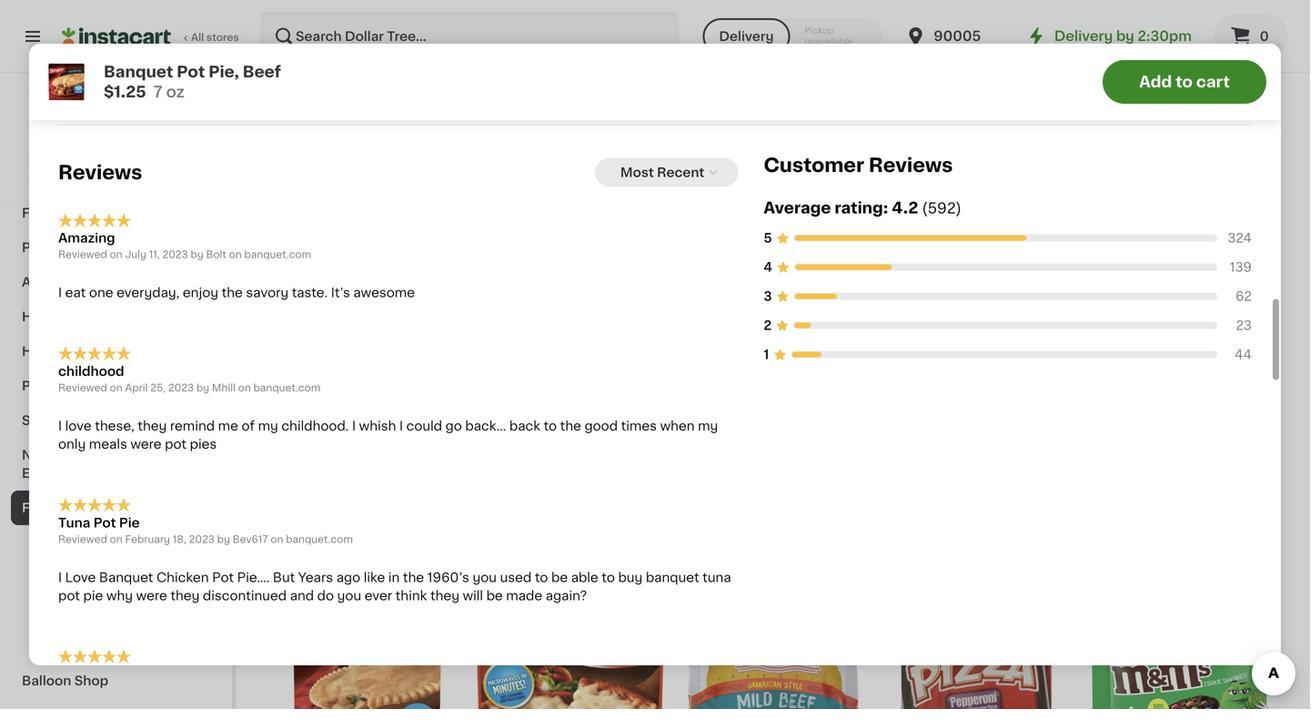 Task type: describe. For each thing, give the bounding box(es) containing it.
0 horizontal spatial banquet
[[58, 668, 113, 681]]

1 horizontal spatial you
[[473, 571, 497, 584]]

oz right 3.6
[[1104, 228, 1116, 238]]

by inside childhood reviewed on april 25, 2023 by mhill on banquet.com
[[197, 383, 209, 393]]

recent
[[657, 166, 705, 179]]

new year's eve party essentials link
[[11, 438, 221, 491]]

whish
[[359, 420, 396, 433]]

new year's eve party essentials
[[22, 449, 159, 480]]

they inside 'i love these, they remind me of my childhood. i whish i could go back... back to the good times when my only meals were pot pies'
[[138, 420, 167, 433]]

potato,
[[914, 192, 960, 204]]

frozen
[[22, 502, 66, 514]]

hot
[[476, 173, 500, 186]]

banquet.com for taste.
[[244, 250, 312, 260]]

customer reviews
[[764, 156, 953, 175]]

on right bolt
[[229, 250, 242, 260]]

& inside "hot pockets sandwiches, ham & cheese"
[[510, 192, 520, 204]]

instacart logo image
[[62, 25, 171, 47]]

dollar tree logo image
[[99, 95, 133, 129]]

to up the made
[[535, 571, 548, 584]]

pot inside 'i love these, they remind me of my childhood. i whish i could go back... back to the good times when my only meals were pot pies'
[[165, 438, 187, 451]]

awesome
[[354, 287, 415, 299]]

on left april
[[110, 383, 123, 393]]

stores
[[207, 32, 239, 42]]

on down 'pie'
[[110, 534, 123, 544]]

tuna pot pie reviewed on february 18, 2023 by bev617 on banquet.com
[[58, 517, 353, 544]]

0 horizontal spatial the
[[222, 287, 243, 299]]

1960's
[[428, 571, 470, 584]]

and
[[290, 589, 314, 602]]

25 for el monterey breakfast wrap, egg, potato, cheese sauce & sausage
[[903, 150, 916, 160]]

pockets
[[503, 173, 555, 186]]

pie,
[[209, 64, 239, 80]]

one
[[89, 287, 113, 299]]

on right mhill
[[238, 383, 251, 393]]

3.6
[[1086, 228, 1102, 238]]

bev617
[[233, 534, 268, 544]]

(592)
[[923, 201, 962, 216]]

cream
[[56, 571, 98, 584]]

on right bev617
[[271, 534, 283, 544]]

in
[[389, 571, 400, 584]]

3.6 oz button
[[1086, 0, 1275, 240]]

party
[[124, 449, 159, 462]]

patty
[[735, 192, 769, 204]]

18,
[[173, 534, 187, 544]]

delivery button
[[703, 18, 791, 55]]

again?
[[546, 589, 587, 602]]

childhood.
[[282, 420, 349, 433]]

el
[[883, 173, 894, 186]]

& inside apparel & accessories link
[[76, 119, 87, 132]]

2:30pm
[[1138, 30, 1193, 43]]

add down sauce
[[1030, 270, 1057, 283]]

wrap,
[[1027, 173, 1063, 186]]

1 horizontal spatial they
[[171, 589, 200, 602]]

keep
[[58, 81, 92, 94]]

to inside button
[[1176, 74, 1193, 90]]

monterey
[[897, 173, 959, 186]]

cheese inside "hot pockets sandwiches, ham & cheese"
[[523, 192, 572, 204]]

deli link
[[11, 629, 221, 664]]

i for everyday,
[[58, 287, 62, 299]]

$ 1 25 for el monterey breakfast wrap, egg, potato, cheese sauce & sausage
[[886, 149, 916, 168]]

oz inside el monterey breakfast wrap, egg, potato, cheese sauce & sausage 6.5 oz
[[901, 228, 913, 238]]

july
[[125, 250, 146, 260]]

home for home & garden
[[22, 310, 61, 323]]

back
[[510, 420, 541, 433]]

home for home improvement & hardware
[[22, 154, 61, 167]]

by inside tuna pot pie reviewed on february 18, 2023 by bev617 on banquet.com
[[217, 534, 230, 544]]

delivery for delivery
[[720, 30, 774, 43]]

2 horizontal spatial they
[[431, 589, 460, 602]]

$1.25 element
[[476, 147, 665, 171]]

beef
[[243, 64, 281, 80]]

chicken inside golden krust jamaican style chicken patty
[[679, 192, 732, 204]]

cheese inside el monterey breakfast wrap, egg, potato, cheese sauce & sausage 6.5 oz
[[963, 192, 1012, 204]]

all
[[191, 32, 204, 42]]

i left whish
[[352, 420, 356, 433]]

style
[[832, 173, 865, 186]]

139
[[1231, 261, 1253, 273]]

25,
[[150, 383, 166, 393]]

sales
[[22, 414, 57, 427]]

do
[[317, 589, 334, 602]]

product group containing 2.6 oz
[[273, 254, 462, 576]]

customer
[[764, 156, 865, 175]]

frozen.
[[95, 81, 139, 94]]

accessories
[[90, 119, 171, 132]]

23
[[1237, 319, 1253, 332]]

home improvement & hardware link
[[11, 143, 221, 196]]

guarantee
[[140, 175, 193, 185]]

2 add button from the left
[[996, 260, 1066, 293]]

service type group
[[703, 18, 883, 55]]

$ 1 25 for golden krust jamaican style chicken patty
[[683, 149, 713, 168]]

1 horizontal spatial 1
[[764, 348, 770, 361]]

go
[[446, 420, 462, 433]]

banquet pot pie
[[58, 668, 162, 681]]

& inside home & garden 'link'
[[65, 310, 75, 323]]

childhood
[[58, 365, 124, 378]]

0 button
[[1214, 15, 1289, 58]]

i love banquet chicken pot pie…. but years ago like in the 1960's you used to be able to buy banquet tuna pot pie why were they discontinued and do you ever think they will be made again?
[[58, 571, 732, 602]]

on left july
[[110, 250, 123, 260]]

pies
[[190, 438, 217, 451]]

ago
[[337, 571, 361, 584]]

krust
[[730, 173, 763, 186]]

add to cart button
[[1103, 60, 1267, 104]]

love
[[65, 571, 96, 584]]

44
[[1235, 348, 1253, 361]]

year's
[[54, 449, 94, 462]]

i for chicken
[[58, 571, 62, 584]]

essentials
[[22, 467, 89, 480]]

0 horizontal spatial reviews
[[58, 163, 142, 182]]

most
[[621, 166, 654, 179]]

i left could
[[400, 420, 403, 433]]

satisfaction
[[77, 175, 138, 185]]

pets link
[[11, 369, 221, 403]]

4
[[764, 261, 773, 273]]

amazing reviewed on july 11, 2023 by bolt on banquet.com
[[58, 232, 312, 260]]

100% satisfaction guarantee button
[[28, 169, 204, 188]]

frozen foods
[[22, 502, 110, 514]]

pets
[[22, 380, 51, 392]]

3 add button from the left
[[1199, 260, 1269, 293]]

0 horizontal spatial you
[[337, 589, 362, 602]]

ice cream
[[33, 571, 98, 584]]

auto link
[[11, 265, 221, 300]]

remind
[[170, 420, 215, 433]]

all stores link
[[62, 11, 240, 62]]

hot pockets sandwiches, ham & cheese button
[[476, 0, 665, 222]]



Task type: vqa. For each thing, say whether or not it's contained in the screenshot.
the "Refrigerated"
yes



Task type: locate. For each thing, give the bounding box(es) containing it.
on
[[110, 250, 123, 260], [229, 250, 242, 260], [110, 383, 123, 393], [238, 383, 251, 393], [110, 534, 123, 544], [271, 534, 283, 544]]

0 horizontal spatial 25
[[700, 150, 713, 160]]

ice
[[33, 571, 52, 584]]

enjoy
[[183, 287, 219, 299]]

1 vertical spatial the
[[560, 420, 582, 433]]

apparel & accessories link
[[11, 108, 221, 143]]

2 cheese from the left
[[963, 192, 1012, 204]]

& inside el monterey breakfast wrap, egg, potato, cheese sauce & sausage 6.5 oz
[[1059, 192, 1069, 204]]

& down wrap,
[[1059, 192, 1069, 204]]

the left good
[[560, 420, 582, 433]]

1 vertical spatial pie
[[142, 668, 162, 681]]

1 horizontal spatial $ 1 25
[[886, 149, 916, 168]]

reviewed inside amazing reviewed on july 11, 2023 by bolt on banquet.com
[[58, 250, 107, 260]]

chicken down golden
[[679, 192, 732, 204]]

banquet.com up savory
[[244, 250, 312, 260]]

1 horizontal spatial pot
[[116, 668, 139, 681]]

1 horizontal spatial reviews
[[869, 156, 953, 175]]

apparel
[[22, 119, 73, 132]]

0 vertical spatial pot
[[165, 438, 187, 451]]

banquet inside banquet pot pie, beef $1.25 7 oz
[[104, 64, 173, 80]]

1 horizontal spatial my
[[698, 420, 719, 433]]

they down 1960's
[[431, 589, 460, 602]]

improvement
[[65, 154, 153, 167]]

eve
[[97, 449, 121, 462]]

1 up golden
[[690, 149, 698, 168]]

& right apparel
[[76, 119, 87, 132]]

chicken inside i love banquet chicken pot pie…. but years ago like in the 1960's you used to be able to buy banquet tuna pot pie why were they discontinued and do you ever think they will be made again?
[[157, 571, 209, 584]]

sales link
[[11, 403, 221, 438]]

oz right 7
[[166, 84, 185, 100]]

0 horizontal spatial cheese
[[523, 192, 572, 204]]

2023 right 11,
[[162, 250, 188, 260]]

were inside 'i love these, they remind me of my childhood. i whish i could go back... back to the good times when my only meals were pot pies'
[[131, 438, 162, 451]]

pie
[[119, 517, 140, 529]]

reviewed
[[58, 250, 107, 260], [58, 383, 107, 393], [58, 534, 107, 544]]

electronics
[[22, 85, 96, 97]]

health care
[[22, 345, 100, 358]]

to right back
[[544, 420, 557, 433]]

2 25 from the left
[[903, 150, 916, 160]]

2023 inside amazing reviewed on july 11, 2023 by bolt on banquet.com
[[162, 250, 188, 260]]

& down pockets at the top
[[510, 192, 520, 204]]

reviewed down tuna
[[58, 534, 107, 544]]

amazing
[[58, 232, 115, 245]]

by inside amazing reviewed on july 11, 2023 by bolt on banquet.com
[[191, 250, 204, 260]]

banquet.com inside childhood reviewed on april 25, 2023 by mhill on banquet.com
[[254, 383, 321, 393]]

2.6 oz
[[273, 530, 303, 540]]

they down 18,
[[171, 589, 200, 602]]

will
[[463, 589, 483, 602]]

$ up recent
[[683, 150, 690, 160]]

pot down the ice cream
[[58, 589, 80, 602]]

oz right 6.5
[[901, 228, 913, 238]]

62
[[1236, 290, 1253, 303]]

to inside 'i love these, they remind me of my childhood. i whish i could go back... back to the good times when my only meals were pot pies'
[[544, 420, 557, 433]]

i left eat in the left of the page
[[58, 287, 62, 299]]

0 horizontal spatial pot
[[93, 517, 116, 529]]

1 vertical spatial be
[[487, 589, 503, 602]]

love
[[65, 420, 92, 433]]

2.6 oz button
[[273, 254, 462, 542]]

but
[[273, 571, 295, 584]]

banquet
[[646, 571, 700, 584], [58, 668, 113, 681]]

my
[[258, 420, 278, 433], [698, 420, 719, 433]]

2 vertical spatial the
[[403, 571, 424, 584]]

store
[[105, 157, 132, 167]]

0 horizontal spatial chicken
[[157, 571, 209, 584]]

hardware
[[22, 172, 85, 185]]

0 horizontal spatial $
[[683, 150, 690, 160]]

pot inside i love banquet chicken pot pie…. but years ago like in the 1960's you used to be able to buy banquet tuna pot pie why were they discontinued and do you ever think they will be made again?
[[212, 571, 234, 584]]

care for personal care
[[83, 241, 114, 254]]

pot down remind
[[165, 438, 187, 451]]

by left 2:30pm
[[1117, 30, 1135, 43]]

2 $ from the left
[[886, 150, 893, 160]]

2023
[[162, 250, 188, 260], [168, 383, 194, 393], [189, 534, 215, 544]]

years
[[299, 571, 333, 584]]

2 $ 1 25 from the left
[[886, 149, 916, 168]]

i for they
[[58, 420, 62, 433]]

$ up el
[[886, 150, 893, 160]]

you up will
[[473, 571, 497, 584]]

1 horizontal spatial chicken
[[679, 192, 732, 204]]

add button down 324
[[1199, 260, 1269, 293]]

1 horizontal spatial be
[[552, 571, 568, 584]]

food & drink
[[22, 207, 107, 219]]

1 25 from the left
[[700, 150, 713, 160]]

golden krust jamaican style chicken patty
[[679, 173, 865, 204]]

0 vertical spatial banquet
[[646, 571, 700, 584]]

pie
[[83, 589, 103, 602], [142, 668, 162, 681]]

2 vertical spatial banquet.com
[[286, 534, 353, 544]]

by left mhill
[[197, 383, 209, 393]]

pie inside i love banquet chicken pot pie…. but years ago like in the 1960's you used to be able to buy banquet tuna pot pie why were they discontinued and do you ever think they will be made again?
[[83, 589, 103, 602]]

1 horizontal spatial 25
[[903, 150, 916, 160]]

1 vertical spatial banquet.com
[[254, 383, 321, 393]]

2 horizontal spatial pot
[[212, 571, 234, 584]]

1 add button from the left
[[792, 260, 863, 293]]

jamaican
[[767, 173, 829, 186]]

reviewed inside tuna pot pie reviewed on february 18, 2023 by bev617 on banquet.com
[[58, 534, 107, 544]]

care for health care
[[69, 345, 100, 358]]

0 vertical spatial pie
[[83, 589, 103, 602]]

sausage
[[883, 210, 938, 223]]

by left bolt
[[191, 250, 204, 260]]

balloon
[[22, 675, 71, 687]]

personal
[[22, 241, 79, 254]]

only
[[58, 438, 86, 451]]

banquet inside i love banquet chicken pot pie…. but years ago like in the 1960's you used to be able to buy banquet tuna pot pie why were they discontinued and do you ever think they will be made again?
[[646, 571, 700, 584]]

2023 inside childhood reviewed on april 25, 2023 by mhill on banquet.com
[[168, 383, 194, 393]]

& inside home improvement & hardware
[[156, 154, 167, 167]]

1 vertical spatial banquet
[[99, 571, 153, 584]]

0 horizontal spatial pie
[[83, 589, 103, 602]]

2 vertical spatial pot
[[212, 571, 234, 584]]

i
[[58, 287, 62, 299], [58, 420, 62, 433], [352, 420, 356, 433], [400, 420, 403, 433], [58, 571, 62, 584]]

pot inside tuna pot pie reviewed on february 18, 2023 by bev617 on banquet.com
[[93, 517, 116, 529]]

to
[[1176, 74, 1193, 90], [544, 420, 557, 433], [535, 571, 548, 584], [602, 571, 615, 584]]

1 horizontal spatial banquet
[[646, 571, 700, 584]]

were right the why
[[136, 589, 167, 602]]

add inside button
[[1140, 74, 1173, 90]]

2 vertical spatial reviewed
[[58, 534, 107, 544]]

2 horizontal spatial the
[[560, 420, 582, 433]]

my right of on the bottom left of page
[[258, 420, 278, 433]]

home inside home & garden 'link'
[[22, 310, 61, 323]]

0 vertical spatial chicken
[[679, 192, 732, 204]]

were inside i love banquet chicken pot pie…. but years ago like in the 1960's you used to be able to buy banquet tuna pot pie why were they discontinued and do you ever think they will be made again?
[[136, 589, 167, 602]]

cheese down pockets at the top
[[523, 192, 572, 204]]

add button
[[792, 260, 863, 293], [996, 260, 1066, 293], [1199, 260, 1269, 293]]

like
[[364, 571, 385, 584]]

chicken down 18,
[[157, 571, 209, 584]]

my right when at bottom
[[698, 420, 719, 433]]

pot left pie,
[[177, 64, 205, 80]]

0 horizontal spatial my
[[258, 420, 278, 433]]

1 vertical spatial pot
[[58, 589, 80, 602]]

1 vertical spatial 2023
[[168, 383, 194, 393]]

pot inside banquet pot pie, beef $1.25 7 oz
[[177, 64, 205, 80]]

home inside home improvement & hardware
[[22, 154, 61, 167]]

$ 1 25 up el
[[886, 149, 916, 168]]

add down rating:
[[827, 270, 854, 283]]

auto
[[22, 276, 53, 289]]

rating:
[[835, 200, 889, 216]]

25 for golden krust jamaican style chicken patty
[[700, 150, 713, 160]]

6.5
[[883, 228, 899, 238]]

0 vertical spatial care
[[83, 241, 114, 254]]

ham
[[476, 192, 506, 204]]

february
[[125, 534, 170, 544]]

0 horizontal spatial delivery
[[720, 30, 774, 43]]

1 for el monterey breakfast wrap, egg, potato, cheese sauce & sausage
[[893, 149, 901, 168]]

add down 2:30pm
[[1140, 74, 1173, 90]]

1 home from the top
[[22, 154, 61, 167]]

pie down love
[[83, 589, 103, 602]]

the inside 'i love these, they remind me of my childhood. i whish i could go back... back to the good times when my only meals were pot pies'
[[560, 420, 582, 433]]

were
[[131, 438, 162, 451], [136, 589, 167, 602]]

home & garden
[[22, 310, 127, 323]]

home up the hardware on the top
[[22, 154, 61, 167]]

by inside 'link'
[[1117, 30, 1135, 43]]

pot down foods
[[93, 517, 116, 529]]

to left the cart
[[1176, 74, 1193, 90]]

0 vertical spatial reviewed
[[58, 250, 107, 260]]

2 vertical spatial pot
[[116, 668, 139, 681]]

1 vertical spatial pot
[[93, 517, 116, 529]]

& right food
[[58, 207, 69, 219]]

1 horizontal spatial pie
[[142, 668, 162, 681]]

care inside the personal care link
[[83, 241, 114, 254]]

pot up discontinued
[[212, 571, 234, 584]]

$ for golden krust jamaican style chicken patty
[[683, 150, 690, 160]]

you down ago
[[337, 589, 362, 602]]

when
[[661, 420, 695, 433]]

hot pockets sandwiches, ham & cheese
[[476, 173, 639, 204]]

banquet.com for my
[[254, 383, 321, 393]]

banquet inside i love banquet chicken pot pie…. but years ago like in the 1960's you used to be able to buy banquet tuna pot pie why were they discontinued and do you ever think they will be made again?
[[99, 571, 153, 584]]

most recent button
[[595, 158, 739, 187]]

delivery inside button
[[720, 30, 774, 43]]

2 horizontal spatial add button
[[1199, 260, 1269, 293]]

& down eat in the left of the page
[[65, 310, 75, 323]]

$ 1 25 up golden
[[683, 149, 713, 168]]

ever
[[365, 589, 392, 602]]

why
[[106, 589, 133, 602]]

$ for el monterey breakfast wrap, egg, potato, cheese sauce & sausage
[[886, 150, 893, 160]]

1 my from the left
[[258, 420, 278, 433]]

back...
[[466, 420, 506, 433]]

savory
[[246, 287, 289, 299]]

be right will
[[487, 589, 503, 602]]

& up guarantee
[[156, 154, 167, 167]]

banquet.com inside amazing reviewed on july 11, 2023 by bolt on banquet.com
[[244, 250, 312, 260]]

2023 right "25,"
[[168, 383, 194, 393]]

1 cheese from the left
[[523, 192, 572, 204]]

balloon shop link
[[11, 664, 221, 698]]

pot for tuna
[[93, 517, 116, 529]]

0 horizontal spatial add button
[[792, 260, 863, 293]]

banquet.com up years
[[286, 534, 353, 544]]

were down these,
[[131, 438, 162, 451]]

reviewed for childhood
[[58, 383, 107, 393]]

1 vertical spatial reviewed
[[58, 383, 107, 393]]

health
[[22, 345, 66, 358]]

1 vertical spatial banquet
[[58, 668, 113, 681]]

1 vertical spatial were
[[136, 589, 167, 602]]

add button right the 4
[[792, 260, 863, 293]]

average
[[764, 200, 832, 216]]

0 horizontal spatial be
[[487, 589, 503, 602]]

care inside health care link
[[69, 345, 100, 358]]

mhill
[[212, 383, 236, 393]]

oz inside banquet pot pie, beef $1.25 7 oz
[[166, 84, 185, 100]]

0 vertical spatial you
[[473, 571, 497, 584]]

banquet up $1.25
[[104, 64, 173, 80]]

0 horizontal spatial pot
[[58, 589, 80, 602]]

1 horizontal spatial add button
[[996, 260, 1066, 293]]

they up party
[[138, 420, 167, 433]]

care down drink on the left of page
[[83, 241, 114, 254]]

i left love
[[58, 420, 62, 433]]

el monterey breakfast wrap, egg, potato, cheese sauce & sausage 6.5 oz
[[883, 173, 1069, 238]]

banquet
[[104, 64, 173, 80], [99, 571, 153, 584]]

discontinued
[[203, 589, 287, 602]]

delivery for delivery by 2:30pm
[[1055, 30, 1114, 43]]

2023 right 18,
[[189, 534, 215, 544]]

shop
[[74, 675, 108, 687]]

add up 62
[[1233, 270, 1260, 283]]

1 horizontal spatial $
[[886, 150, 893, 160]]

deli
[[33, 640, 58, 653]]

cheese down breakfast
[[963, 192, 1012, 204]]

made
[[506, 589, 543, 602]]

2023 inside tuna pot pie reviewed on february 18, 2023 by bev617 on banquet.com
[[189, 534, 215, 544]]

bolt
[[206, 250, 227, 260]]

reviewed for amazing
[[58, 250, 107, 260]]

reviews
[[869, 156, 953, 175], [58, 163, 142, 182]]

0 horizontal spatial they
[[138, 420, 167, 433]]

3 reviewed from the top
[[58, 534, 107, 544]]

2 my from the left
[[698, 420, 719, 433]]

home improvement & hardware
[[22, 154, 167, 185]]

2 vertical spatial 2023
[[189, 534, 215, 544]]

home
[[22, 154, 61, 167], [22, 310, 61, 323]]

pot down deli link
[[116, 668, 139, 681]]

the up think
[[403, 571, 424, 584]]

i inside i love banquet chicken pot pie…. but years ago like in the 1960's you used to be able to buy banquet tuna pot pie why were they discontinued and do you ever think they will be made again?
[[58, 571, 62, 584]]

2 home from the top
[[22, 310, 61, 323]]

banquet up the why
[[99, 571, 153, 584]]

25 up golden
[[700, 150, 713, 160]]

all stores
[[191, 32, 239, 42]]

i right the ice
[[58, 571, 62, 584]]

reviewed down childhood
[[58, 383, 107, 393]]

banquet.com inside tuna pot pie reviewed on february 18, 2023 by bev617 on banquet.com
[[286, 534, 353, 544]]

drink
[[72, 207, 107, 219]]

golden
[[679, 173, 726, 186]]

the inside i love banquet chicken pot pie…. but years ago like in the 1960's you used to be able to buy banquet tuna pot pie why were they discontinued and do you ever think they will be made again?
[[403, 571, 424, 584]]

the right enjoy
[[222, 287, 243, 299]]

0 vertical spatial pot
[[177, 64, 205, 80]]

care up childhood
[[69, 345, 100, 358]]

refrigerated
[[33, 536, 113, 549]]

pie down deli link
[[142, 668, 162, 681]]

0 vertical spatial 2023
[[162, 250, 188, 260]]

1 vertical spatial chicken
[[157, 571, 209, 584]]

new
[[22, 449, 51, 462]]

2 horizontal spatial 1
[[893, 149, 901, 168]]

home up health
[[22, 310, 61, 323]]

delivery inside 'link'
[[1055, 30, 1114, 43]]

pot inside i love banquet chicken pot pie…. but years ago like in the 1960's you used to be able to buy banquet tuna pot pie why were they discontinued and do you ever think they will be made again?
[[58, 589, 80, 602]]

1 vertical spatial home
[[22, 310, 61, 323]]

by left bev617
[[217, 534, 230, 544]]

& inside food & drink link
[[58, 207, 69, 219]]

pot for banquet
[[177, 64, 205, 80]]

2023 for enjoy
[[162, 250, 188, 260]]

1 vertical spatial care
[[69, 345, 100, 358]]

2023 for remind
[[168, 383, 194, 393]]

delivery
[[1055, 30, 1114, 43], [720, 30, 774, 43]]

0 vertical spatial were
[[131, 438, 162, 451]]

add button down sauce
[[996, 260, 1066, 293]]

25 up "monterey"
[[903, 150, 916, 160]]

1 $ 1 25 from the left
[[683, 149, 713, 168]]

to left buy
[[602, 571, 615, 584]]

2 reviewed from the top
[[58, 383, 107, 393]]

tuna
[[703, 571, 732, 584]]

1 reviewed from the top
[[58, 250, 107, 260]]

prices
[[135, 157, 167, 167]]

2 horizontal spatial pot
[[165, 438, 187, 451]]

oz right 2.6
[[292, 530, 303, 540]]

0 horizontal spatial $ 1 25
[[683, 149, 713, 168]]

1 up el
[[893, 149, 901, 168]]

0 vertical spatial home
[[22, 154, 61, 167]]

1 for golden krust jamaican style chicken patty
[[690, 149, 698, 168]]

be up again?
[[552, 571, 568, 584]]

home & garden link
[[11, 300, 221, 334]]

1 vertical spatial you
[[337, 589, 362, 602]]

reviewed inside childhood reviewed on april 25, 2023 by mhill on banquet.com
[[58, 383, 107, 393]]

0 vertical spatial banquet
[[104, 64, 173, 80]]

1 horizontal spatial pot
[[177, 64, 205, 80]]

foods
[[69, 502, 110, 514]]

reviewed down amazing
[[58, 250, 107, 260]]

0 horizontal spatial 1
[[690, 149, 698, 168]]

1 horizontal spatial the
[[403, 571, 424, 584]]

product group
[[273, 254, 462, 576], [679, 254, 868, 525], [883, 254, 1071, 578], [1086, 254, 1275, 524], [273, 596, 462, 709]]

0 vertical spatial banquet.com
[[244, 250, 312, 260]]

banquet.com up childhood.
[[254, 383, 321, 393]]

1 $ from the left
[[683, 150, 690, 160]]

everyday store prices 100% satisfaction guarantee
[[47, 157, 193, 185]]

3
[[764, 290, 772, 303]]

1 horizontal spatial cheese
[[963, 192, 1012, 204]]

care
[[83, 241, 114, 254], [69, 345, 100, 358]]

0 vertical spatial be
[[552, 571, 568, 584]]

1 down the 2
[[764, 348, 770, 361]]

0 vertical spatial the
[[222, 287, 243, 299]]

324
[[1228, 232, 1253, 244]]

good
[[585, 420, 618, 433]]

banquet pot pie, beef $1.25 7 oz
[[104, 64, 281, 100]]

sandwiches,
[[558, 173, 639, 186]]

1 horizontal spatial delivery
[[1055, 30, 1114, 43]]

balloon shop
[[22, 675, 108, 687]]

None search field
[[260, 11, 680, 62]]



